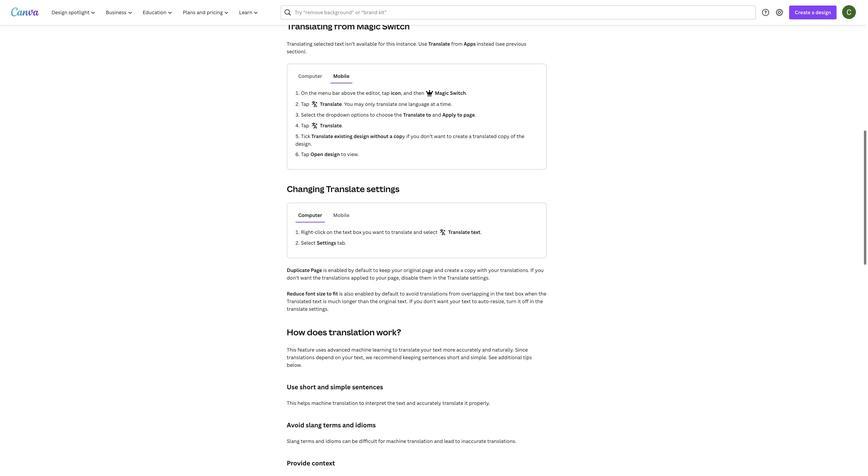 Task type: vqa. For each thing, say whether or not it's contained in the screenshot.
the translate in This feature uses advanced machine learning to translate your text more accurately and naturally. Since translations depend on your text, we recommend keeping sentences short and simple. See additional tips below.
yes



Task type: describe. For each thing, give the bounding box(es) containing it.
want inside "is enabled by default to keep your original page and create a copy with your translations. if you don't want the translations applied to your page, disable them in the translate settings."
[[300, 275, 312, 281]]

3 tap from the top
[[301, 151, 309, 158]]

disable
[[401, 275, 418, 281]]

1 vertical spatial accurately
[[417, 400, 441, 406]]

original inside is also enabled by default to avoid translations from overlapping in the text box when the translated text is much longer than the original text. if you don't want your text to auto-resize, turn it off in the translate settings.
[[379, 298, 396, 305]]

tap
[[382, 90, 390, 96]]

above
[[341, 90, 356, 96]]

tap for translate .
[[301, 122, 311, 129]]

select the dropdown options to choose the translate to and apply to page .
[[301, 111, 476, 118]]

your down advanced
[[342, 354, 353, 361]]

translate . you may only translate one language at a time.
[[320, 101, 452, 107]]

1 horizontal spatial terms
[[323, 421, 341, 429]]

to inside the y if you don't want to create a translated copy of the design.
[[447, 133, 452, 140]]

translate inside "is enabled by default to keep your original page and create a copy with your translations. if you don't want the translations applied to your page, disable them in the translate settings."
[[447, 275, 469, 281]]

tick translate existing design without a cop
[[301, 133, 403, 140]]

translations. inside "is enabled by default to keep your original page and create a copy with your translations. if you don't want the translations applied to your page, disable them in the translate settings."
[[500, 267, 529, 274]]

uses
[[316, 347, 326, 353]]

feature
[[298, 347, 315, 353]]

christina overa image
[[842, 5, 856, 19]]

duplicate
[[287, 267, 310, 274]]

1 horizontal spatial magic
[[435, 90, 449, 96]]

a left 'cop'
[[390, 133, 393, 140]]

y if you don't want to create a translated copy of the design.
[[295, 133, 525, 147]]

resize,
[[491, 298, 505, 305]]

1 vertical spatial switch
[[450, 90, 466, 96]]

1 vertical spatial translation
[[333, 400, 358, 406]]

apply
[[442, 111, 456, 118]]

the right the on
[[309, 90, 317, 96]]

0 vertical spatial from
[[334, 20, 355, 32]]

simple.
[[471, 354, 487, 361]]

translate text .
[[448, 229, 482, 235]]

a inside "is enabled by default to keep your original page and create a copy with your translations. if you don't want the translations applied to your page, disable them in the translate settings."
[[461, 267, 463, 274]]

existing
[[334, 133, 353, 140]]

avoid
[[406, 290, 419, 297]]

you inside "is enabled by default to keep your original page and create a copy with your translations. if you don't want the translations applied to your page, disable them in the translate settings."
[[535, 267, 544, 274]]

a inside dropdown button
[[812, 9, 815, 16]]

your right with
[[488, 267, 499, 274]]

0 vertical spatial page
[[464, 111, 475, 118]]

(see
[[496, 41, 505, 47]]

only
[[365, 101, 375, 107]]

the up may
[[357, 90, 365, 96]]

the right interpret
[[387, 400, 395, 406]]

0 horizontal spatial use
[[287, 383, 298, 391]]

off
[[522, 298, 529, 305]]

the right when
[[539, 290, 546, 297]]

from inside is also enabled by default to avoid translations from overlapping in the text box when the translated text is much longer than the original text. if you don't want your text to auto-resize, turn it off in the translate settings.
[[449, 290, 460, 297]]

default inside "is enabled by default to keep your original page and create a copy with your translations. if you don't want the translations applied to your page, disable them in the translate settings."
[[355, 267, 372, 274]]

size
[[317, 290, 326, 297]]

view.
[[347, 151, 359, 158]]

may
[[354, 101, 364, 107]]

how does translation work?
[[287, 326, 401, 338]]

translated
[[287, 298, 311, 305]]

0 horizontal spatial it
[[465, 400, 468, 406]]

0 vertical spatial on
[[327, 229, 333, 235]]

settings. inside "is enabled by default to keep your original page and create a copy with your translations. if you don't want the translations applied to your page, disable them in the translate settings."
[[470, 275, 490, 281]]

design for tap open design to view.
[[324, 151, 340, 158]]

at
[[431, 101, 435, 107]]

enabled inside "is enabled by default to keep your original page and create a copy with your translations. if you don't want the translations applied to your page, disable them in the translate settings."
[[328, 267, 347, 274]]

the up translate .
[[317, 111, 325, 118]]

options
[[351, 111, 369, 118]]

,
[[401, 90, 402, 96]]

enabled inside is also enabled by default to avoid translations from overlapping in the text box when the translated text is much longer than the original text. if you don't want your text to auto-resize, turn it off in the translate settings.
[[355, 290, 374, 297]]

magic switch .
[[435, 90, 467, 96]]

by inside is also enabled by default to avoid translations from overlapping in the text box when the translated text is much longer than the original text. if you don't want your text to auto-resize, turn it off in the translate settings.
[[375, 290, 381, 297]]

y
[[403, 133, 405, 140]]

select
[[424, 229, 438, 235]]

properly.
[[469, 400, 490, 406]]

0 vertical spatial use
[[418, 41, 427, 47]]

the down page
[[313, 275, 321, 281]]

auto-
[[478, 298, 491, 305]]

bar
[[332, 90, 340, 96]]

click
[[315, 229, 325, 235]]

translating selected text isn't available for this instance. use translate from apps
[[287, 41, 476, 47]]

this helps machine translation to interpret the text and accurately translate it properly.
[[287, 400, 490, 406]]

default inside is also enabled by default to avoid translations from overlapping in the text box when the translated text is much longer than the original text. if you don't want your text to auto-resize, turn it off in the translate settings.
[[382, 290, 399, 297]]

this feature uses advanced machine learning to translate your text more accurately and naturally. since translations depend on your text, we recommend keeping sentences short and simple. see additional tips below.
[[287, 347, 532, 368]]

0 vertical spatial switch
[[382, 20, 410, 32]]

settings. inside is also enabled by default to avoid translations from overlapping in the text box when the translated text is much longer than the original text. if you don't want your text to auto-resize, turn it off in the translate settings.
[[309, 306, 329, 312]]

be
[[352, 438, 358, 445]]

the down one
[[394, 111, 402, 118]]

computer button for right-click on the text box you want to translate and select
[[295, 209, 325, 222]]

computer for right-click on the text box you want to translate and select
[[298, 212, 322, 218]]

instead (see previous section).
[[287, 41, 527, 55]]

original inside "is enabled by default to keep your original page and create a copy with your translations. if you don't want the translations applied to your page, disable them in the translate settings."
[[404, 267, 421, 274]]

below.
[[287, 362, 302, 368]]

1 vertical spatial terms
[[301, 438, 314, 445]]

0 horizontal spatial machine
[[311, 400, 331, 406]]

the inside the y if you don't want to create a translated copy of the design.
[[517, 133, 525, 140]]

in inside "is enabled by default to keep your original page and create a copy with your translations. if you don't want the translations applied to your page, disable them in the translate settings."
[[433, 275, 437, 281]]

difficult
[[359, 438, 377, 445]]

right-
[[301, 229, 315, 235]]

tips
[[523, 354, 532, 361]]

box inside is also enabled by default to avoid translations from overlapping in the text box when the translated text is much longer than the original text. if you don't want your text to auto-resize, turn it off in the translate settings.
[[515, 290, 524, 297]]

1 vertical spatial from
[[451, 41, 463, 47]]

short inside this feature uses advanced machine learning to translate your text more accurately and naturally. since translations depend on your text, we recommend keeping sentences short and simple. see additional tips below.
[[447, 354, 460, 361]]

one
[[399, 101, 407, 107]]

slang terms and idioms can be difficult for machine translation and lead to inaccurate translations.
[[287, 438, 517, 445]]

select for select the dropdown options to choose the translate to and apply to page .
[[301, 111, 316, 118]]

section).
[[287, 48, 307, 55]]

slang
[[287, 438, 300, 445]]

context
[[312, 459, 335, 467]]

editor,
[[366, 90, 381, 96]]

page inside "is enabled by default to keep your original page and create a copy with your translations. if you don't want the translations applied to your page, disable them in the translate settings."
[[422, 267, 433, 274]]

you
[[344, 101, 353, 107]]

advanced
[[327, 347, 350, 353]]

when
[[525, 290, 538, 297]]

if inside "is enabled by default to keep your original page and create a copy with your translations. if you don't want the translations applied to your page, disable them in the translate settings."
[[531, 267, 534, 274]]

see
[[489, 354, 497, 361]]

create a design
[[795, 9, 831, 16]]

avoid slang terms and idioms
[[287, 421, 376, 429]]

0 vertical spatial translation
[[329, 326, 375, 338]]

translate inside is also enabled by default to avoid translations from overlapping in the text box when the translated text is much longer than the original text. if you don't want your text to auto-resize, turn it off in the translate settings.
[[287, 306, 308, 312]]

them
[[419, 275, 432, 281]]

by inside "is enabled by default to keep your original page and create a copy with your translations. if you don't want the translations applied to your page, disable them in the translate settings."
[[348, 267, 354, 274]]

since
[[515, 347, 528, 353]]

design.
[[295, 141, 312, 147]]

your up page,
[[392, 267, 402, 274]]

instance.
[[396, 41, 417, 47]]

translate left select
[[391, 229, 412, 235]]

translations inside this feature uses advanced machine learning to translate your text more accurately and naturally. since translations depend on your text, we recommend keeping sentences short and simple. see additional tips below.
[[287, 354, 315, 361]]

select settings tab.
[[301, 240, 346, 246]]

translate up the select the dropdown options to choose the translate to and apply to page .
[[376, 101, 397, 107]]

longer
[[342, 298, 357, 305]]

choose
[[376, 111, 393, 118]]

keeping
[[403, 354, 421, 361]]

isn't
[[345, 41, 355, 47]]

mobile button for . you may only translate one language at a time.
[[331, 70, 352, 83]]

on the menu bar above the editor, tap icon , and then
[[301, 90, 426, 96]]



Task type: locate. For each thing, give the bounding box(es) containing it.
keep
[[379, 267, 391, 274]]

1 vertical spatial it
[[465, 400, 468, 406]]

if
[[406, 133, 410, 140]]

with
[[477, 267, 487, 274]]

translation down simple
[[333, 400, 358, 406]]

by down "keep"
[[375, 290, 381, 297]]

0 horizontal spatial don't
[[287, 275, 299, 281]]

1 tap from the top
[[301, 101, 311, 107]]

1 horizontal spatial translations
[[322, 275, 350, 281]]

0 horizontal spatial enabled
[[328, 267, 347, 274]]

from up isn't
[[334, 20, 355, 32]]

this for this helps machine translation to interpret the text and accurately translate it properly.
[[287, 400, 296, 406]]

tap down design.
[[301, 151, 309, 158]]

mobile for . you may only translate one language at a time.
[[333, 73, 350, 79]]

1 horizontal spatial accurately
[[456, 347, 481, 353]]

sentences up interpret
[[352, 383, 383, 391]]

the up tab.
[[334, 229, 342, 235]]

0 vertical spatial enabled
[[328, 267, 347, 274]]

2 for from the top
[[378, 438, 385, 445]]

settings. down size
[[309, 306, 329, 312]]

then
[[414, 90, 424, 96]]

1 translating from the top
[[287, 20, 333, 32]]

use right instance.
[[418, 41, 427, 47]]

0 vertical spatial is
[[323, 267, 327, 274]]

2 tap from the top
[[301, 122, 311, 129]]

0 horizontal spatial terms
[[301, 438, 314, 445]]

design
[[816, 9, 831, 16], [354, 133, 369, 140], [324, 151, 340, 158]]

also
[[344, 290, 354, 297]]

1 for from the top
[[378, 41, 385, 47]]

your left auto-
[[450, 298, 461, 305]]

0 vertical spatial computer
[[298, 73, 322, 79]]

it left off
[[518, 298, 521, 305]]

short down more
[[447, 354, 460, 361]]

0 vertical spatial sentences
[[422, 354, 446, 361]]

a inside the y if you don't want to create a translated copy of the design.
[[469, 133, 472, 140]]

0 horizontal spatial on
[[327, 229, 333, 235]]

1 horizontal spatial box
[[515, 290, 524, 297]]

dropdown
[[326, 111, 350, 118]]

than
[[358, 298, 369, 305]]

mobile button down changing translate settings
[[331, 209, 352, 222]]

use
[[418, 41, 427, 47], [287, 383, 298, 391]]

2 this from the top
[[287, 400, 296, 406]]

computer button up the on
[[295, 70, 325, 83]]

machine up text,
[[352, 347, 371, 353]]

2 vertical spatial from
[[449, 290, 460, 297]]

it inside is also enabled by default to avoid translations from overlapping in the text box when the translated text is much longer than the original text. if you don't want your text to auto-resize, turn it off in the translate settings.
[[518, 298, 521, 305]]

0 vertical spatial this
[[287, 347, 296, 353]]

and inside "is enabled by default to keep your original page and create a copy with your translations. if you don't want the translations applied to your page, disable them in the translate settings."
[[435, 267, 443, 274]]

2 vertical spatial translation
[[408, 438, 433, 445]]

1 horizontal spatial by
[[375, 290, 381, 297]]

0 horizontal spatial short
[[300, 383, 316, 391]]

1 vertical spatial mobile button
[[331, 209, 352, 222]]

2 select from the top
[[301, 240, 316, 246]]

the up resize,
[[496, 290, 504, 297]]

translations inside is also enabled by default to avoid translations from overlapping in the text box when the translated text is much longer than the original text. if you don't want your text to auto-resize, turn it off in the translate settings.
[[420, 290, 448, 297]]

translate inside this feature uses advanced machine learning to translate your text more accurately and naturally. since translations depend on your text, we recommend keeping sentences short and simple. see additional tips below.
[[399, 347, 420, 353]]

2 vertical spatial is
[[323, 298, 327, 305]]

1 vertical spatial page
[[422, 267, 433, 274]]

a right the create
[[812, 9, 815, 16]]

is for duplicate page
[[323, 267, 327, 274]]

by up applied
[[348, 267, 354, 274]]

top level navigation element
[[47, 6, 264, 19]]

.
[[466, 90, 467, 96], [342, 101, 343, 107], [475, 111, 476, 118], [342, 122, 343, 129], [480, 229, 482, 235]]

0 vertical spatial create
[[453, 133, 468, 140]]

0 vertical spatial it
[[518, 298, 521, 305]]

this inside this feature uses advanced machine learning to translate your text more accurately and naturally. since translations depend on your text, we recommend keeping sentences short and simple. see additional tips below.
[[287, 347, 296, 353]]

is for reduce font size to fit
[[339, 290, 343, 297]]

switch up time.
[[450, 90, 466, 96]]

translating for translating selected text isn't available for this instance. use translate from apps
[[287, 41, 313, 47]]

this
[[386, 41, 395, 47]]

settings.
[[470, 275, 490, 281], [309, 306, 329, 312]]

does
[[307, 326, 327, 338]]

0 horizontal spatial design
[[324, 151, 340, 158]]

1 vertical spatial translations
[[420, 290, 448, 297]]

from left apps
[[451, 41, 463, 47]]

sentences inside this feature uses advanced machine learning to translate your text more accurately and naturally. since translations depend on your text, we recommend keeping sentences short and simple. see additional tips below.
[[422, 354, 446, 361]]

create down "apply"
[[453, 133, 468, 140]]

1 vertical spatial mobile
[[333, 212, 350, 218]]

translate up keeping
[[399, 347, 420, 353]]

page,
[[388, 275, 400, 281]]

naturally.
[[492, 347, 514, 353]]

copy left of
[[498, 133, 510, 140]]

0 vertical spatial design
[[816, 9, 831, 16]]

translate
[[428, 41, 450, 47], [320, 101, 342, 107], [403, 111, 425, 118], [320, 122, 342, 129], [311, 133, 333, 140], [326, 183, 365, 195], [448, 229, 470, 235], [447, 275, 469, 281]]

translation left lead
[[408, 438, 433, 445]]

a left with
[[461, 267, 463, 274]]

translation up advanced
[[329, 326, 375, 338]]

1 vertical spatial if
[[409, 298, 413, 305]]

mobile for select settings tab.
[[333, 212, 350, 218]]

1 select from the top
[[301, 111, 316, 118]]

if
[[531, 267, 534, 274], [409, 298, 413, 305]]

0 vertical spatial terms
[[323, 421, 341, 429]]

translating for translating from magic switch
[[287, 20, 333, 32]]

text.
[[398, 298, 408, 305]]

provide context
[[287, 459, 335, 467]]

0 vertical spatial translations
[[322, 275, 350, 281]]

0 vertical spatial machine
[[352, 347, 371, 353]]

sentences down more
[[422, 354, 446, 361]]

provide
[[287, 459, 310, 467]]

on
[[301, 90, 308, 96]]

switch
[[382, 20, 410, 32], [450, 90, 466, 96]]

0 horizontal spatial accurately
[[417, 400, 441, 406]]

additional
[[498, 354, 522, 361]]

avoid
[[287, 421, 304, 429]]

on inside this feature uses advanced machine learning to translate your text more accurately and naturally. since translations depend on your text, we recommend keeping sentences short and simple. see additional tips below.
[[335, 354, 341, 361]]

0 vertical spatial in
[[433, 275, 437, 281]]

turn
[[507, 298, 517, 305]]

can
[[342, 438, 351, 445]]

mobile button up bar
[[331, 70, 352, 83]]

1 mobile from the top
[[333, 73, 350, 79]]

page right "apply"
[[464, 111, 475, 118]]

from left overlapping
[[449, 290, 460, 297]]

machine inside this feature uses advanced machine learning to translate your text more accurately and naturally. since translations depend on your text, we recommend keeping sentences short and simple. see additional tips below.
[[352, 347, 371, 353]]

right-click on the text box you want to translate and select
[[301, 229, 439, 235]]

you inside is also enabled by default to avoid translations from overlapping in the text box when the translated text is much longer than the original text. if you don't want your text to auto-resize, turn it off in the translate settings.
[[414, 298, 423, 305]]

don't inside is also enabled by default to avoid translations from overlapping in the text box when the translated text is much longer than the original text. if you don't want your text to auto-resize, turn it off in the translate settings.
[[424, 298, 436, 305]]

1 computer from the top
[[298, 73, 322, 79]]

is down size
[[323, 298, 327, 305]]

0 horizontal spatial if
[[409, 298, 413, 305]]

1 horizontal spatial design
[[354, 133, 369, 140]]

the right them
[[438, 275, 446, 281]]

applied
[[351, 275, 369, 281]]

1 vertical spatial tap
[[301, 122, 311, 129]]

2 mobile button from the top
[[331, 209, 352, 222]]

tap up tick
[[301, 122, 311, 129]]

translating up section).
[[287, 41, 313, 47]]

2 horizontal spatial translations
[[420, 290, 448, 297]]

1 horizontal spatial idioms
[[355, 421, 376, 429]]

1 vertical spatial computer button
[[295, 209, 325, 222]]

tap for translate . you may only translate one language at a time.
[[301, 101, 311, 107]]

0 vertical spatial by
[[348, 267, 354, 274]]

select up tick
[[301, 111, 316, 118]]

a left translated
[[469, 133, 472, 140]]

box
[[353, 229, 362, 235], [515, 290, 524, 297]]

settings. down with
[[470, 275, 490, 281]]

1 vertical spatial machine
[[311, 400, 331, 406]]

1 vertical spatial in
[[490, 290, 495, 297]]

design for create a design
[[816, 9, 831, 16]]

1 vertical spatial by
[[375, 290, 381, 297]]

1 horizontal spatial settings.
[[470, 275, 490, 281]]

overlapping
[[461, 290, 489, 297]]

translations down "feature"
[[287, 354, 315, 361]]

design right open
[[324, 151, 340, 158]]

1 this from the top
[[287, 347, 296, 353]]

0 horizontal spatial sentences
[[352, 383, 383, 391]]

1 computer button from the top
[[295, 70, 325, 83]]

this
[[287, 347, 296, 353], [287, 400, 296, 406]]

create a design button
[[790, 6, 837, 19]]

0 vertical spatial translations.
[[500, 267, 529, 274]]

0 vertical spatial mobile button
[[331, 70, 352, 83]]

tap down the on
[[301, 101, 311, 107]]

lead
[[444, 438, 454, 445]]

short up helps
[[300, 383, 316, 391]]

previous
[[506, 41, 527, 47]]

0 horizontal spatial by
[[348, 267, 354, 274]]

0 vertical spatial computer button
[[295, 70, 325, 83]]

copy inside the y if you don't want to create a translated copy of the design.
[[498, 133, 510, 140]]

0 horizontal spatial box
[[353, 229, 362, 235]]

design right the create
[[816, 9, 831, 16]]

tap open design to view.
[[301, 151, 359, 158]]

without
[[370, 133, 389, 140]]

use short and simple sentences
[[287, 383, 383, 391]]

0 vertical spatial original
[[404, 267, 421, 274]]

magic up time.
[[435, 90, 449, 96]]

icon
[[391, 90, 401, 96]]

a right at
[[436, 101, 439, 107]]

on right click in the top left of the page
[[327, 229, 333, 235]]

enabled right page
[[328, 267, 347, 274]]

1 horizontal spatial don't
[[424, 298, 436, 305]]

duplicate page
[[287, 267, 323, 274]]

translate left properly.
[[443, 400, 463, 406]]

this for this feature uses advanced machine learning to translate your text more accurately and naturally. since translations depend on your text, we recommend keeping sentences short and simple. see additional tips below.
[[287, 347, 296, 353]]

in right off
[[530, 298, 534, 305]]

translating up selected
[[287, 20, 333, 32]]

the
[[309, 90, 317, 96], [357, 90, 365, 96], [317, 111, 325, 118], [394, 111, 402, 118], [517, 133, 525, 140], [334, 229, 342, 235], [313, 275, 321, 281], [438, 275, 446, 281], [496, 290, 504, 297], [539, 290, 546, 297], [370, 298, 378, 305], [535, 298, 543, 305], [387, 400, 395, 406]]

helps
[[298, 400, 310, 406]]

open
[[311, 151, 323, 158]]

time.
[[440, 101, 452, 107]]

text inside this feature uses advanced machine learning to translate your text more accurately and naturally. since translations depend on your text, we recommend keeping sentences short and simple. see additional tips below.
[[433, 347, 442, 353]]

is enabled by default to keep your original page and create a copy with your translations. if you don't want the translations applied to your page, disable them in the translate settings.
[[287, 267, 544, 281]]

1 vertical spatial default
[[382, 290, 399, 297]]

computer up the on
[[298, 73, 322, 79]]

1 vertical spatial for
[[378, 438, 385, 445]]

2 horizontal spatial in
[[530, 298, 534, 305]]

want inside is also enabled by default to avoid translations from overlapping in the text box when the translated text is much longer than the original text. if you don't want your text to auto-resize, turn it off in the translate settings.
[[437, 298, 449, 305]]

0 horizontal spatial page
[[422, 267, 433, 274]]

0 horizontal spatial idioms
[[326, 438, 341, 445]]

0 vertical spatial tap
[[301, 101, 311, 107]]

1 horizontal spatial use
[[418, 41, 427, 47]]

is right page
[[323, 267, 327, 274]]

2 translating from the top
[[287, 41, 313, 47]]

in up resize,
[[490, 290, 495, 297]]

0 vertical spatial magic
[[357, 20, 381, 32]]

fit
[[333, 290, 338, 297]]

computer button up right-
[[295, 209, 325, 222]]

2 mobile from the top
[[333, 212, 350, 218]]

translations. right inaccurate
[[487, 438, 517, 445]]

apps
[[464, 41, 476, 47]]

1 vertical spatial select
[[301, 240, 316, 246]]

1 horizontal spatial original
[[404, 267, 421, 274]]

1 vertical spatial this
[[287, 400, 296, 406]]

1 vertical spatial computer
[[298, 212, 322, 218]]

you inside the y if you don't want to create a translated copy of the design.
[[411, 133, 419, 140]]

page up them
[[422, 267, 433, 274]]

1 vertical spatial on
[[335, 354, 341, 361]]

translations down them
[[420, 290, 448, 297]]

don't inside "is enabled by default to keep your original page and create a copy with your translations. if you don't want the translations applied to your page, disable them in the translate settings."
[[287, 275, 299, 281]]

language
[[409, 101, 429, 107]]

on
[[327, 229, 333, 235], [335, 354, 341, 361]]

create left with
[[445, 267, 459, 274]]

2 computer from the top
[[298, 212, 322, 218]]

Try "remove background" or "brand kit" search field
[[295, 6, 752, 19]]

1 horizontal spatial copy
[[498, 133, 510, 140]]

create inside the y if you don't want to create a translated copy of the design.
[[453, 133, 468, 140]]

don't down duplicate
[[287, 275, 299, 281]]

machine right difficult
[[386, 438, 406, 445]]

0 vertical spatial default
[[355, 267, 372, 274]]

use up helps
[[287, 383, 298, 391]]

0 vertical spatial short
[[447, 354, 460, 361]]

your down "keep"
[[376, 275, 387, 281]]

don't down them
[[424, 298, 436, 305]]

translations up fit
[[322, 275, 350, 281]]

copy inside "is enabled by default to keep your original page and create a copy with your translations. if you don't want the translations applied to your page, disable them in the translate settings."
[[464, 267, 476, 274]]

a
[[812, 9, 815, 16], [436, 101, 439, 107], [390, 133, 393, 140], [469, 133, 472, 140], [461, 267, 463, 274]]

accurately inside this feature uses advanced machine learning to translate your text more accurately and naturally. since translations depend on your text, we recommend keeping sentences short and simple. see additional tips below.
[[456, 347, 481, 353]]

0 vertical spatial copy
[[498, 133, 510, 140]]

0 horizontal spatial original
[[379, 298, 396, 305]]

terms right "slang" on the bottom left
[[301, 438, 314, 445]]

your inside is also enabled by default to avoid translations from overlapping in the text box when the translated text is much longer than the original text. if you don't want your text to auto-resize, turn it off in the translate settings.
[[450, 298, 461, 305]]

work?
[[376, 326, 401, 338]]

to
[[370, 111, 375, 118], [426, 111, 431, 118], [457, 111, 462, 118], [447, 133, 452, 140], [341, 151, 346, 158], [385, 229, 390, 235], [373, 267, 378, 274], [370, 275, 375, 281], [327, 290, 332, 297], [400, 290, 405, 297], [472, 298, 477, 305], [393, 347, 398, 353], [359, 400, 364, 406], [455, 438, 460, 445]]

create
[[453, 133, 468, 140], [445, 267, 459, 274]]

idioms
[[355, 421, 376, 429], [326, 438, 341, 445]]

of
[[511, 133, 516, 140]]

computer for on the menu bar above the editor, tap
[[298, 73, 322, 79]]

1 vertical spatial settings.
[[309, 306, 329, 312]]

0 horizontal spatial in
[[433, 275, 437, 281]]

you
[[411, 133, 419, 140], [363, 229, 371, 235], [535, 267, 544, 274], [414, 298, 423, 305]]

learning
[[373, 347, 392, 353]]

1 horizontal spatial on
[[335, 354, 341, 361]]

translations inside "is enabled by default to keep your original page and create a copy with your translations. if you don't want the translations applied to your page, disable them in the translate settings."
[[322, 275, 350, 281]]

magic up available
[[357, 20, 381, 32]]

inaccurate
[[462, 438, 486, 445]]

the right than on the left bottom of the page
[[370, 298, 378, 305]]

1 vertical spatial copy
[[464, 267, 476, 274]]

1 horizontal spatial short
[[447, 354, 460, 361]]

default up text.
[[382, 290, 399, 297]]

1 vertical spatial translating
[[287, 41, 313, 47]]

translating from magic switch
[[287, 20, 410, 32]]

text
[[335, 41, 344, 47], [343, 229, 352, 235], [471, 229, 480, 235], [505, 290, 514, 297], [313, 298, 322, 305], [462, 298, 471, 305], [433, 347, 442, 353], [396, 400, 406, 406]]

if inside is also enabled by default to avoid translations from overlapping in the text box when the translated text is much longer than the original text. if you don't want your text to auto-resize, turn it off in the translate settings.
[[409, 298, 413, 305]]

for left this
[[378, 41, 385, 47]]

create inside "is enabled by default to keep your original page and create a copy with your translations. if you don't want the translations applied to your page, disable them in the translate settings."
[[445, 267, 459, 274]]

1 vertical spatial translations.
[[487, 438, 517, 445]]

1 vertical spatial enabled
[[355, 290, 374, 297]]

original up disable
[[404, 267, 421, 274]]

2 horizontal spatial design
[[816, 9, 831, 16]]

0 vertical spatial translating
[[287, 20, 333, 32]]

sentences
[[422, 354, 446, 361], [352, 383, 383, 391]]

0 horizontal spatial magic
[[357, 20, 381, 32]]

in
[[433, 275, 437, 281], [490, 290, 495, 297], [530, 298, 534, 305]]

the down when
[[535, 298, 543, 305]]

reduce font size to fit
[[287, 290, 339, 297]]

is right fit
[[339, 290, 343, 297]]

1 vertical spatial sentences
[[352, 383, 383, 391]]

1 horizontal spatial if
[[531, 267, 534, 274]]

translations
[[322, 275, 350, 281], [420, 290, 448, 297], [287, 354, 315, 361]]

magic
[[357, 20, 381, 32], [435, 90, 449, 96]]

1 mobile button from the top
[[331, 70, 352, 83]]

2 vertical spatial in
[[530, 298, 534, 305]]

0 vertical spatial idioms
[[355, 421, 376, 429]]

1 vertical spatial short
[[300, 383, 316, 391]]

translate down translated
[[287, 306, 308, 312]]

2 computer button from the top
[[295, 209, 325, 222]]

translations. up when
[[500, 267, 529, 274]]

it left properly.
[[465, 400, 468, 406]]

1 horizontal spatial in
[[490, 290, 495, 297]]

your up keeping
[[421, 347, 432, 353]]

computer
[[298, 73, 322, 79], [298, 212, 322, 218]]

0 horizontal spatial translations
[[287, 354, 315, 361]]

1 horizontal spatial sentences
[[422, 354, 446, 361]]

idioms left the can
[[326, 438, 341, 445]]

mobile down changing translate settings
[[333, 212, 350, 218]]

page
[[311, 267, 322, 274]]

instead
[[477, 41, 494, 47]]

computer button for on the menu bar above the editor, tap
[[295, 70, 325, 83]]

this left helps
[[287, 400, 296, 406]]

idioms up difficult
[[355, 421, 376, 429]]

recommend
[[374, 354, 402, 361]]

is inside "is enabled by default to keep your original page and create a copy with your translations. if you don't want the translations applied to your page, disable them in the translate settings."
[[323, 267, 327, 274]]

if up when
[[531, 267, 534, 274]]

we
[[366, 354, 372, 361]]

terms right slang
[[323, 421, 341, 429]]

translate .
[[320, 122, 343, 129]]

1 vertical spatial magic
[[435, 90, 449, 96]]

this left "feature"
[[287, 347, 296, 353]]

translating
[[287, 20, 333, 32], [287, 41, 313, 47]]

to inside this feature uses advanced machine learning to translate your text more accurately and naturally. since translations depend on your text, we recommend keeping sentences short and simple. see additional tips below.
[[393, 347, 398, 353]]

select down right-
[[301, 240, 316, 246]]

for right difficult
[[378, 438, 385, 445]]

the right of
[[517, 133, 525, 140]]

default up applied
[[355, 267, 372, 274]]

original
[[404, 267, 421, 274], [379, 298, 396, 305]]

0 vertical spatial box
[[353, 229, 362, 235]]

design inside dropdown button
[[816, 9, 831, 16]]

mobile button for select settings tab.
[[331, 209, 352, 222]]

enabled
[[328, 267, 347, 274], [355, 290, 374, 297]]

on down advanced
[[335, 354, 341, 361]]

original left text.
[[379, 298, 396, 305]]

2 horizontal spatial machine
[[386, 438, 406, 445]]

2 vertical spatial machine
[[386, 438, 406, 445]]

translations.
[[500, 267, 529, 274], [487, 438, 517, 445]]

select for select settings tab.
[[301, 240, 316, 246]]

interpret
[[365, 400, 386, 406]]

2 vertical spatial tap
[[301, 151, 309, 158]]

switch up this
[[382, 20, 410, 32]]

if down avoid
[[409, 298, 413, 305]]

changing translate settings
[[287, 183, 400, 195]]

don't
[[287, 275, 299, 281], [424, 298, 436, 305]]

cop
[[394, 133, 403, 140]]

want inside the y if you don't want to create a translated copy of the design.
[[434, 133, 446, 140]]



